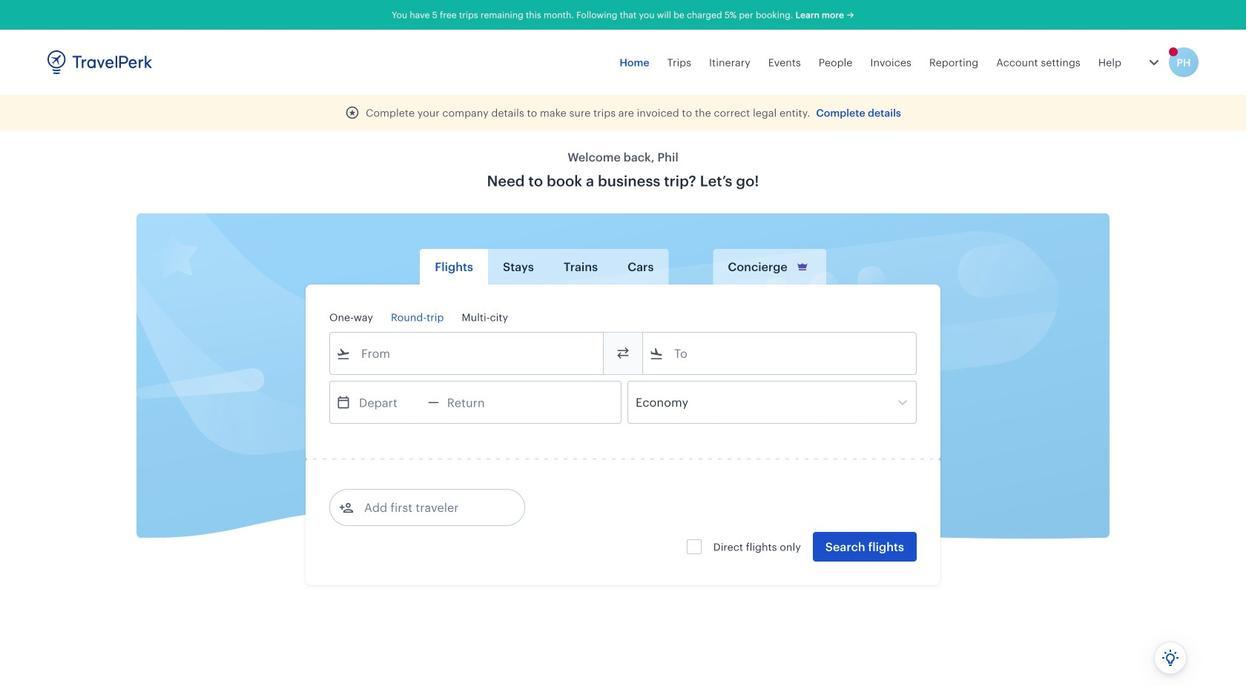 Task type: locate. For each thing, give the bounding box(es) containing it.
Depart text field
[[351, 382, 428, 424]]

Add first traveler search field
[[354, 496, 508, 520]]

To search field
[[664, 342, 897, 366]]

From search field
[[351, 342, 584, 366]]

Return text field
[[439, 382, 516, 424]]



